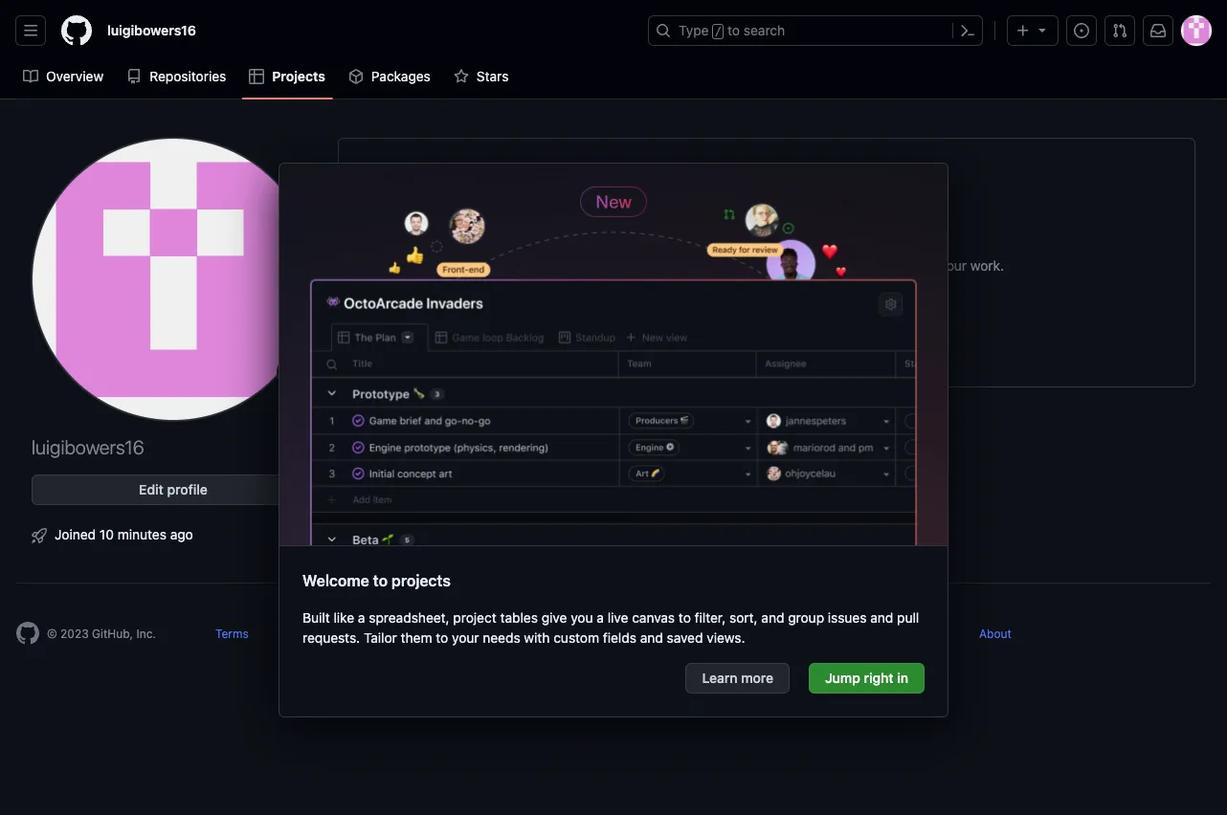 Task type: describe. For each thing, give the bounding box(es) containing it.
work.
[[971, 258, 1004, 274]]

built
[[303, 610, 330, 626]]

2023
[[60, 627, 89, 642]]

repositories link
[[119, 62, 234, 91]]

tracking
[[886, 258, 936, 274]]

tailor
[[364, 630, 397, 647]]

projects inside create your first github project projects are a customizable, flexible tool for planning and tracking your work.
[[529, 258, 580, 274]]

and inside create your first github project projects are a customizable, flexible tool for planning and tracking your work.
[[859, 258, 882, 274]]

project for github
[[856, 221, 929, 248]]

status
[[446, 627, 481, 642]]

minutes
[[118, 527, 167, 543]]

triangle down image
[[1035, 22, 1050, 37]]

homepage image
[[16, 622, 39, 645]]

security link
[[364, 627, 408, 642]]

them
[[401, 630, 432, 647]]

saved
[[667, 630, 703, 647]]

filter,
[[695, 610, 726, 626]]

table image for projects
[[249, 69, 265, 84]]

are
[[584, 258, 603, 274]]

spreadsheet,
[[369, 610, 450, 626]]

packages link
[[341, 62, 438, 91]]

joined 10 minutes ago
[[55, 527, 193, 543]]

stars link
[[446, 62, 516, 91]]

projects link
[[242, 62, 333, 91]]

and down canvas
[[640, 630, 663, 647]]

requests.
[[303, 630, 360, 647]]

you
[[571, 610, 593, 626]]

blog
[[918, 627, 942, 642]]

to right them
[[436, 630, 448, 647]]

security
[[364, 627, 408, 642]]

repositories
[[150, 68, 226, 84]]

group
[[788, 610, 824, 626]]

homepage image
[[61, 15, 92, 46]]

in
[[897, 670, 909, 687]]

welcome
[[303, 573, 369, 590]]

give
[[542, 610, 567, 626]]

privacy link
[[286, 627, 326, 642]]

edit
[[139, 482, 164, 498]]

first
[[731, 221, 772, 248]]

canvas
[[632, 610, 675, 626]]

built like a spreadsheet, project tables give you a live canvas to filter, sort, and group issues and pull requests. tailor them to your needs with custom fields and saved views.
[[303, 610, 919, 647]]

docs
[[518, 627, 546, 642]]

welcome to projects
[[303, 573, 451, 590]]

© 2023 github, inc.
[[47, 627, 156, 642]]

contact github
[[584, 627, 668, 642]]

luigibowers16 link
[[100, 15, 204, 46]]

profile
[[167, 482, 208, 498]]

projects
[[392, 573, 451, 590]]

book image
[[23, 69, 38, 84]]

jump right in
[[825, 670, 909, 687]]

0 vertical spatial projects
[[272, 68, 325, 84]]

terms
[[215, 627, 249, 642]]

footer containing © 2023 github, inc.
[[1, 583, 1227, 693]]

customizable,
[[618, 258, 704, 274]]

needs
[[483, 630, 521, 647]]

your inside built like a spreadsheet, project tables give you a live canvas to filter, sort, and group issues and pull requests. tailor them to your needs with custom fields and saved views.
[[452, 630, 479, 647]]

ago
[[170, 527, 193, 543]]

overview link
[[15, 62, 111, 91]]

planning
[[803, 258, 856, 274]]

inc.
[[136, 627, 156, 642]]

about
[[980, 627, 1012, 642]]

a inside create your first github project projects are a customizable, flexible tool for planning and tracking your work.
[[607, 258, 614, 274]]

packages
[[371, 68, 431, 84]]

tables
[[500, 610, 538, 626]]

terms link
[[215, 627, 249, 642]]

live
[[608, 610, 629, 626]]

pull
[[897, 610, 919, 626]]

command palette image
[[960, 23, 976, 38]]

create
[[605, 221, 675, 248]]

1 vertical spatial your
[[940, 258, 967, 274]]

github inside create your first github project projects are a customizable, flexible tool for planning and tracking your work.
[[777, 221, 851, 248]]

for
[[782, 258, 799, 274]]



Task type: locate. For each thing, give the bounding box(es) containing it.
fields
[[603, 630, 637, 647]]

status link
[[446, 627, 481, 642]]

a
[[607, 258, 614, 274], [358, 610, 365, 626], [597, 610, 604, 626]]

1 horizontal spatial your
[[680, 221, 726, 248]]

projects
[[272, 68, 325, 84], [529, 258, 580, 274]]

pricing
[[706, 627, 743, 642]]

1 horizontal spatial projects
[[529, 258, 580, 274]]

projects left 'package' image
[[272, 68, 325, 84]]

1 horizontal spatial project
[[856, 221, 929, 248]]

a right are
[[607, 258, 614, 274]]

overview
[[46, 68, 104, 84]]

project up tracking
[[856, 221, 929, 248]]

and
[[859, 258, 882, 274], [762, 610, 785, 626], [871, 610, 894, 626], [640, 630, 663, 647]]

0 vertical spatial luigibowers16
[[107, 22, 196, 38]]

smiley image
[[287, 365, 303, 380]]

type
[[679, 22, 709, 38]]

0 horizontal spatial table image
[[249, 69, 265, 84]]

project inside built like a spreadsheet, project tables give you a live canvas to filter, sort, and group issues and pull requests. tailor them to your needs with custom fields and saved views.
[[453, 610, 497, 626]]

table image inside projects link
[[249, 69, 265, 84]]

1 horizontal spatial github
[[777, 221, 851, 248]]

more
[[741, 670, 774, 687]]

change your avatar image
[[32, 138, 315, 421]]

rocket image
[[32, 529, 47, 544]]

repo image
[[127, 69, 142, 84]]

github down canvas
[[630, 627, 668, 642]]

/
[[715, 25, 722, 38]]

with
[[524, 630, 550, 647]]

1 vertical spatial project
[[453, 610, 497, 626]]

2 horizontal spatial your
[[940, 258, 967, 274]]

training
[[837, 627, 880, 642]]

2 horizontal spatial a
[[607, 258, 614, 274]]

edit profile
[[139, 482, 208, 498]]

to right /
[[728, 22, 740, 38]]

footer
[[1, 583, 1227, 693]]

create your first github project projects are a customizable, flexible tool for planning and tracking your work.
[[529, 221, 1004, 274]]

plus image
[[1016, 23, 1031, 38]]

type / to search
[[679, 22, 785, 38]]

search
[[744, 22, 785, 38]]

pricing link
[[706, 627, 743, 642]]

notifications image
[[1151, 23, 1166, 38]]

github,
[[92, 627, 133, 642]]

git pull request image
[[1113, 23, 1128, 38]]

your up flexible at the right of the page
[[680, 221, 726, 248]]

project
[[856, 221, 929, 248], [453, 610, 497, 626]]

a up contact
[[597, 610, 604, 626]]

your left the needs
[[452, 630, 479, 647]]

1 horizontal spatial table image
[[755, 185, 778, 208]]

table image right "repositories" on the left top of the page
[[249, 69, 265, 84]]

and left tracking
[[859, 258, 882, 274]]

0 horizontal spatial a
[[358, 610, 365, 626]]

stars
[[477, 68, 509, 84]]

2 vertical spatial your
[[452, 630, 479, 647]]

edit profile button
[[32, 475, 315, 506]]

contact
[[584, 627, 627, 642]]

to up the saved
[[679, 610, 691, 626]]

jump
[[825, 670, 861, 687]]

luigibowers16 up "edit"
[[32, 437, 144, 459]]

0 horizontal spatial your
[[452, 630, 479, 647]]

1 vertical spatial projects
[[529, 258, 580, 274]]

projects left are
[[529, 258, 580, 274]]

1 horizontal spatial a
[[597, 610, 604, 626]]

package image
[[348, 69, 364, 84]]

views.
[[707, 630, 745, 647]]

table image up first
[[755, 185, 778, 208]]

custom
[[554, 630, 599, 647]]

your left the "work."
[[940, 258, 967, 274]]

sort,
[[730, 610, 758, 626]]

and left pull
[[871, 610, 894, 626]]

0 vertical spatial github
[[777, 221, 851, 248]]

star image
[[454, 69, 469, 84]]

contact github link
[[584, 627, 668, 642]]

project inside create your first github project projects are a customizable, flexible tool for planning and tracking your work.
[[856, 221, 929, 248]]

training link
[[837, 627, 880, 642]]

©
[[47, 627, 57, 642]]

1 vertical spatial github
[[630, 627, 668, 642]]

project up status link
[[453, 610, 497, 626]]

privacy
[[286, 627, 326, 642]]

jump right in button
[[809, 664, 925, 694]]

api link
[[781, 627, 799, 642]]

flexible
[[707, 258, 751, 274]]

1 vertical spatial table image
[[755, 185, 778, 208]]

a right like
[[358, 610, 365, 626]]

table image
[[249, 69, 265, 84], [755, 185, 778, 208]]

to
[[728, 22, 740, 38], [373, 573, 388, 590], [679, 610, 691, 626], [436, 630, 448, 647]]

github
[[777, 221, 851, 248], [630, 627, 668, 642]]

project for spreadsheet,
[[453, 610, 497, 626]]

issue opened image
[[1074, 23, 1090, 38]]

learn
[[702, 670, 738, 687]]

table image for create your first github project
[[755, 185, 778, 208]]

joined
[[55, 527, 96, 543]]

issues
[[828, 610, 867, 626]]

10
[[100, 527, 114, 543]]

0 horizontal spatial project
[[453, 610, 497, 626]]

luigibowers16
[[107, 22, 196, 38], [32, 437, 144, 459]]

and up api
[[762, 610, 785, 626]]

github up planning
[[777, 221, 851, 248]]

tool
[[755, 258, 778, 274]]

0 horizontal spatial projects
[[272, 68, 325, 84]]

0 vertical spatial project
[[856, 221, 929, 248]]

to left projects at the bottom
[[373, 573, 388, 590]]

luigibowers16 up repo icon
[[107, 22, 196, 38]]

0 vertical spatial table image
[[249, 69, 265, 84]]

your
[[680, 221, 726, 248], [940, 258, 967, 274], [452, 630, 479, 647]]

learn more link
[[686, 664, 790, 694]]

docs link
[[518, 627, 546, 642]]

api
[[781, 627, 799, 642]]

learn more
[[702, 670, 774, 687]]

0 horizontal spatial github
[[630, 627, 668, 642]]

0 vertical spatial your
[[680, 221, 726, 248]]

1 vertical spatial luigibowers16
[[32, 437, 144, 459]]

right
[[864, 670, 894, 687]]

like
[[334, 610, 354, 626]]

about link
[[980, 627, 1012, 642]]



Task type: vqa. For each thing, say whether or not it's contained in the screenshot.
STAR FILTERS section
no



